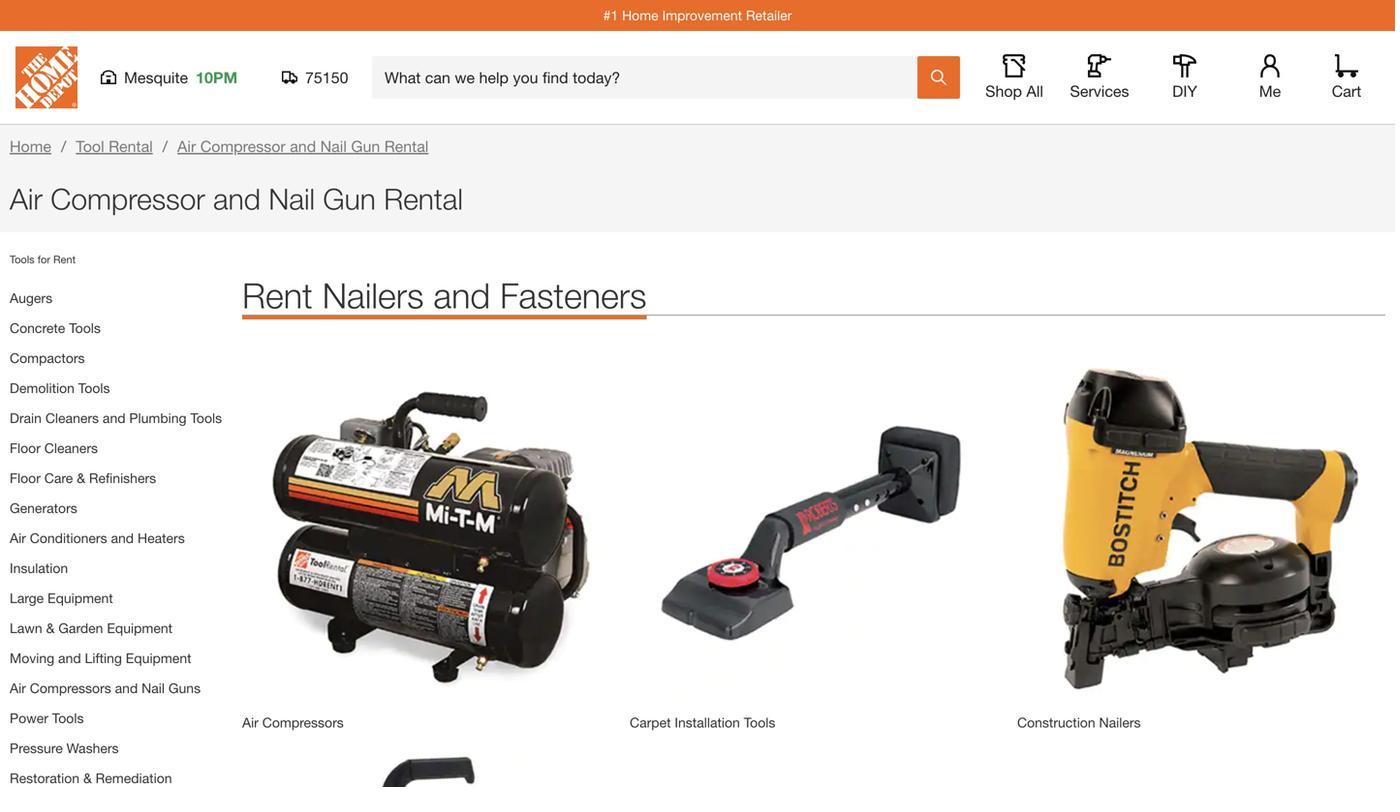 Task type: describe. For each thing, give the bounding box(es) containing it.
for
[[38, 253, 50, 266]]

tool rental
[[76, 137, 153, 156]]

compressors for air compressors and nail guns
[[30, 681, 111, 697]]

fasteners
[[500, 275, 647, 316]]

air compressors image
[[242, 345, 610, 713]]

air compressors and nail guns
[[10, 681, 201, 697]]

0 vertical spatial equipment
[[47, 591, 113, 607]]

10pm
[[196, 68, 237, 87]]

shop all button
[[984, 54, 1046, 101]]

cart
[[1332, 82, 1362, 100]]

tools for rent
[[10, 253, 76, 266]]

restoration & remediation
[[10, 771, 172, 787]]

carpet installation tools link
[[630, 715, 776, 731]]

generators
[[10, 500, 77, 516]]

compactors
[[10, 350, 85, 366]]

concrete
[[10, 320, 65, 336]]

floor for floor cleaners
[[10, 440, 41, 456]]

nailers for rent
[[322, 275, 424, 316]]

floor cleaners link
[[10, 440, 98, 456]]

large
[[10, 591, 44, 607]]

75150 button
[[282, 68, 349, 87]]

pressure washers
[[10, 741, 119, 757]]

air compressors link
[[242, 715, 344, 731]]

garden
[[58, 621, 103, 637]]

diy button
[[1154, 54, 1216, 101]]

drain
[[10, 410, 42, 426]]

moving and lifting equipment
[[10, 651, 191, 667]]

retailer
[[746, 7, 792, 23]]

power
[[10, 711, 48, 727]]

air compressors and nail guns link
[[10, 681, 201, 697]]

moving
[[10, 651, 54, 667]]

nail for air compressors and nail guns link
[[142, 681, 165, 697]]

#1
[[603, 7, 618, 23]]

1 vertical spatial gun
[[323, 182, 376, 216]]

floor care & refinishers
[[10, 470, 156, 486]]

0 vertical spatial &
[[77, 470, 85, 486]]

augers link
[[10, 290, 52, 306]]

#1 home improvement retailer
[[603, 7, 792, 23]]

nailers for construction
[[1099, 715, 1141, 731]]

1 vertical spatial compressor
[[51, 182, 205, 216]]

drain cleaners and plumbing tools link
[[10, 410, 222, 426]]

me
[[1259, 82, 1281, 100]]

insulation link
[[10, 561, 68, 577]]

carpet
[[630, 715, 671, 731]]

floor for floor care & refinishers
[[10, 470, 41, 486]]

drain cleaners and plumbing tools
[[10, 410, 222, 426]]

shop
[[986, 82, 1022, 100]]

air for air compressors and nail guns link
[[10, 681, 26, 697]]

restoration & remediation link
[[10, 771, 172, 787]]

nail for air compressor and nail gun rental link
[[320, 137, 347, 156]]

washers
[[66, 741, 119, 757]]

75150
[[305, 68, 348, 87]]

mesquite
[[124, 68, 188, 87]]

the home depot logo image
[[16, 47, 78, 109]]

cleaners for floor
[[44, 440, 98, 456]]

services
[[1070, 82, 1129, 100]]

air compressors
[[242, 715, 344, 731]]

0 vertical spatial air compressor and nail gun rental
[[177, 137, 429, 156]]

concrete tools link
[[10, 320, 101, 336]]

demolition
[[10, 380, 75, 396]]

tools right installation
[[744, 715, 776, 731]]

equipment for lifting
[[126, 651, 191, 667]]

guns
[[168, 681, 201, 697]]

installation
[[675, 715, 740, 731]]

heaters
[[138, 531, 185, 547]]

air for air compressors link
[[242, 715, 259, 731]]

cart link
[[1326, 54, 1368, 101]]



Task type: vqa. For each thing, say whether or not it's contained in the screenshot.
seals
no



Task type: locate. For each thing, give the bounding box(es) containing it.
nail
[[320, 137, 347, 156], [269, 182, 315, 216], [142, 681, 165, 697]]

cleaners down demolition tools
[[45, 410, 99, 426]]

1 vertical spatial &
[[46, 621, 55, 637]]

lawn
[[10, 621, 42, 637]]

tools
[[10, 253, 35, 266], [69, 320, 101, 336], [78, 380, 110, 396], [190, 410, 222, 426], [52, 711, 84, 727], [744, 715, 776, 731]]

nail left guns
[[142, 681, 165, 697]]

0 vertical spatial compressor
[[200, 137, 286, 156]]

shop all
[[986, 82, 1044, 100]]

1 vertical spatial floor
[[10, 470, 41, 486]]

compressors for air compressors
[[262, 715, 344, 731]]

0 vertical spatial compressors
[[30, 681, 111, 697]]

compressor down tool rental
[[51, 182, 205, 216]]

construction nailers image
[[1017, 345, 1386, 713]]

remediation
[[96, 771, 172, 787]]

1 horizontal spatial nailers
[[1099, 715, 1141, 731]]

home right #1
[[622, 7, 659, 23]]

1 floor from the top
[[10, 440, 41, 456]]

0 vertical spatial rent
[[53, 253, 76, 266]]

& for restoration
[[83, 771, 92, 787]]

0 vertical spatial floor
[[10, 440, 41, 456]]

1 vertical spatial equipment
[[107, 621, 173, 637]]

2 vertical spatial equipment
[[126, 651, 191, 667]]

1 horizontal spatial compressors
[[262, 715, 344, 731]]

compressors
[[30, 681, 111, 697], [262, 715, 344, 731]]

tools up pressure washers link
[[52, 711, 84, 727]]

compressor
[[200, 137, 286, 156], [51, 182, 205, 216]]

1 vertical spatial air compressor and nail gun rental
[[10, 182, 463, 216]]

0 vertical spatial gun
[[351, 137, 380, 156]]

floor cleaners
[[10, 440, 98, 456]]

air compressor and nail gun rental down 75150 button
[[177, 137, 429, 156]]

augers
[[10, 290, 52, 306]]

nail down 75150
[[320, 137, 347, 156]]

0 vertical spatial home
[[622, 7, 659, 23]]

equipment up lifting
[[107, 621, 173, 637]]

1 horizontal spatial rent
[[242, 275, 313, 316]]

construction
[[1017, 715, 1096, 731]]

2 horizontal spatial nail
[[320, 137, 347, 156]]

floor left care
[[10, 470, 41, 486]]

nail down air compressor and nail gun rental link
[[269, 182, 315, 216]]

plumbing
[[129, 410, 187, 426]]

pressure
[[10, 741, 63, 757]]

& right lawn
[[46, 621, 55, 637]]

services button
[[1069, 54, 1131, 101]]

equipment
[[47, 591, 113, 607], [107, 621, 173, 637], [126, 651, 191, 667]]

1 vertical spatial nail
[[269, 182, 315, 216]]

floor down 'drain'
[[10, 440, 41, 456]]

equipment up guns
[[126, 651, 191, 667]]

power tools
[[10, 711, 84, 727]]

carpet installation tools image
[[630, 345, 998, 713]]

all
[[1027, 82, 1044, 100]]

tools left for
[[10, 253, 35, 266]]

air
[[177, 137, 196, 156], [10, 182, 43, 216], [10, 531, 26, 547], [10, 681, 26, 697], [242, 715, 259, 731]]

tools right 'concrete'
[[69, 320, 101, 336]]

& down washers
[[83, 771, 92, 787]]

What can we help you find today? search field
[[385, 57, 917, 98]]

conditioners
[[30, 531, 107, 547]]

restoration
[[10, 771, 80, 787]]

compressor down the 10pm
[[200, 137, 286, 156]]

mesquite 10pm
[[124, 68, 237, 87]]

tools right plumbing
[[190, 410, 222, 426]]

2 vertical spatial nail
[[142, 681, 165, 697]]

1 horizontal spatial nail
[[269, 182, 315, 216]]

gun
[[351, 137, 380, 156], [323, 182, 376, 216]]

me button
[[1239, 54, 1301, 101]]

floor care & refinishers link
[[10, 470, 156, 486]]

cleaners up floor care & refinishers link
[[44, 440, 98, 456]]

&
[[77, 470, 85, 486], [46, 621, 55, 637], [83, 771, 92, 787]]

equipment up garden
[[47, 591, 113, 607]]

lawn & garden equipment link
[[10, 621, 173, 637]]

tool
[[76, 137, 104, 156]]

insulation
[[10, 561, 68, 577]]

0 horizontal spatial home
[[10, 137, 51, 156]]

rent nailers and fasteners
[[242, 275, 647, 316]]

tools up drain cleaners and plumbing tools
[[78, 380, 110, 396]]

power tools link
[[10, 711, 84, 727]]

construction nailers
[[1017, 715, 1141, 731]]

cleaners for drain
[[45, 410, 99, 426]]

1 vertical spatial cleaners
[[44, 440, 98, 456]]

and
[[290, 137, 316, 156], [213, 182, 261, 216], [434, 275, 490, 316], [103, 410, 126, 426], [111, 531, 134, 547], [58, 651, 81, 667], [115, 681, 138, 697]]

care
[[44, 470, 73, 486]]

0 vertical spatial cleaners
[[45, 410, 99, 426]]

air for air compressor and nail gun rental link
[[177, 137, 196, 156]]

concrete tools
[[10, 320, 101, 336]]

0 horizontal spatial compressors
[[30, 681, 111, 697]]

rent
[[53, 253, 76, 266], [242, 275, 313, 316]]

equipment for garden
[[107, 621, 173, 637]]

rental
[[109, 137, 153, 156], [384, 137, 429, 156], [384, 182, 463, 216]]

air for air conditioners and heaters link
[[10, 531, 26, 547]]

home left tool
[[10, 137, 51, 156]]

1 vertical spatial compressors
[[262, 715, 344, 731]]

0 vertical spatial nail
[[320, 137, 347, 156]]

pressure washers link
[[10, 741, 119, 757]]

refinishers
[[89, 470, 156, 486]]

air compressor and nail gun rental down air compressor and nail gun rental link
[[10, 182, 463, 216]]

demolition tools link
[[10, 380, 110, 396]]

large equipment link
[[10, 591, 113, 607]]

demolition tools
[[10, 380, 110, 396]]

large equipment
[[10, 591, 113, 607]]

cleaners
[[45, 410, 99, 426], [44, 440, 98, 456]]

compactors link
[[10, 350, 85, 366]]

air compressor and nail gun rental link
[[177, 137, 429, 156]]

wood flooring installation tools image
[[242, 753, 610, 788]]

0 horizontal spatial rent
[[53, 253, 76, 266]]

moving and lifting equipment link
[[10, 651, 191, 667]]

tool rental link
[[76, 137, 153, 156]]

2 vertical spatial &
[[83, 771, 92, 787]]

1 horizontal spatial home
[[622, 7, 659, 23]]

0 horizontal spatial nailers
[[322, 275, 424, 316]]

air conditioners and heaters
[[10, 531, 185, 547]]

construction nailers link
[[1017, 715, 1141, 731]]

lifting
[[85, 651, 122, 667]]

air conditioners and heaters link
[[10, 531, 185, 547]]

2 floor from the top
[[10, 470, 41, 486]]

improvement
[[662, 7, 742, 23]]

generators link
[[10, 500, 77, 516]]

diy
[[1173, 82, 1198, 100]]

1 vertical spatial rent
[[242, 275, 313, 316]]

air compressor and nail gun rental
[[177, 137, 429, 156], [10, 182, 463, 216]]

lawn & garden equipment
[[10, 621, 173, 637]]

floor
[[10, 440, 41, 456], [10, 470, 41, 486]]

1 vertical spatial home
[[10, 137, 51, 156]]

carpet installation tools
[[630, 715, 776, 731]]

home link
[[10, 137, 51, 156]]

0 vertical spatial nailers
[[322, 275, 424, 316]]

0 horizontal spatial nail
[[142, 681, 165, 697]]

& for lawn
[[46, 621, 55, 637]]

1 vertical spatial nailers
[[1099, 715, 1141, 731]]

home
[[622, 7, 659, 23], [10, 137, 51, 156]]

& right care
[[77, 470, 85, 486]]



